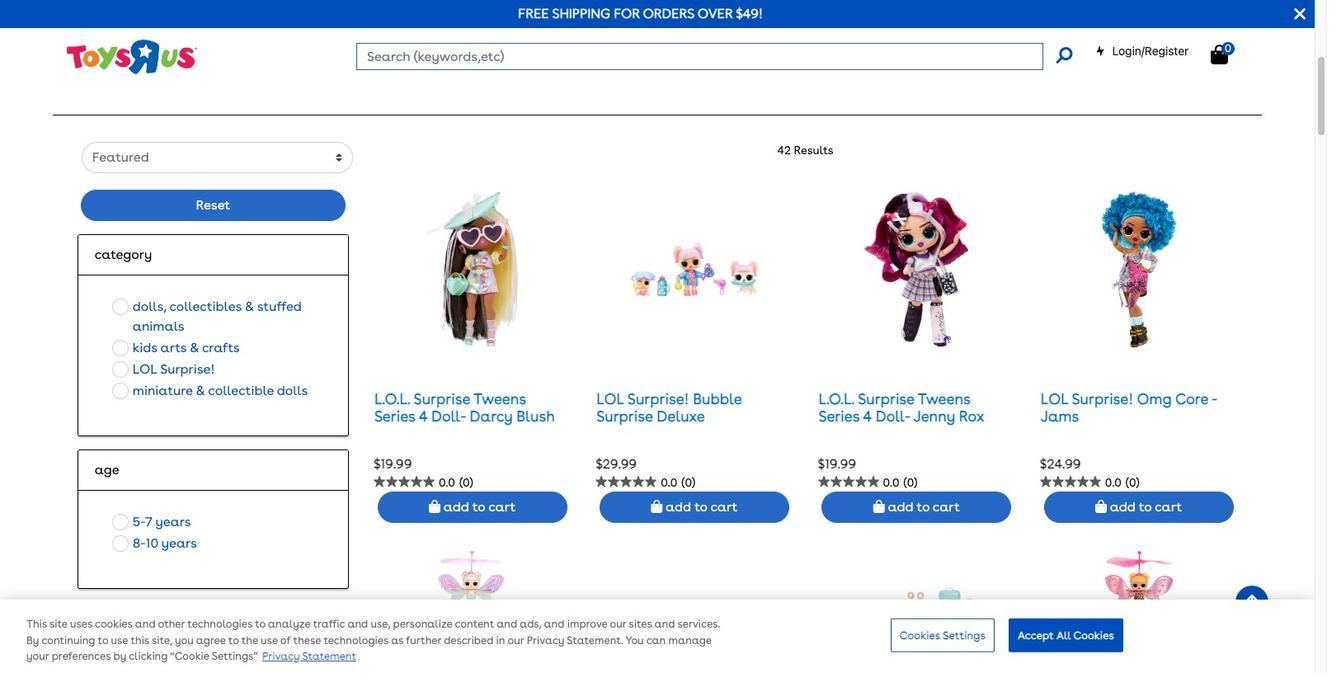 Task type: locate. For each thing, give the bounding box(es) containing it.
& inside button
[[190, 340, 199, 356]]

kids arts & crafts
[[133, 340, 240, 356]]

cookies right all at right
[[1074, 629, 1115, 642]]

0 horizontal spatial cookies
[[900, 629, 941, 642]]

arts
[[160, 340, 187, 356]]

free
[[518, 6, 549, 21]]

lol surprise! bubble surprise deluxe link
[[597, 390, 742, 425]]

surprise! down kids arts & crafts
[[160, 362, 215, 377]]

cookies
[[900, 629, 941, 642], [1074, 629, 1115, 642]]

these
[[293, 635, 321, 647]]

privacy down the ads,
[[527, 635, 565, 647]]

1 horizontal spatial 4
[[864, 408, 872, 425]]

1 horizontal spatial surprise
[[597, 408, 653, 425]]

uses
[[70, 619, 92, 631]]

1 horizontal spatial shopping bag image
[[1211, 45, 1229, 64]]

l.o.l. for l.o.l. surprise tweens series 4 doll- jenny rox
[[819, 390, 855, 408]]

toys r us image
[[65, 38, 197, 76]]

shopping bag image for l.o.l. surprise tweens series 4 doll- darcy blush
[[429, 500, 441, 514]]

0 vertical spatial shopping bag image
[[1211, 45, 1229, 64]]

2 l.o.l. from the left
[[819, 390, 855, 408]]

1 horizontal spatial technologies
[[324, 635, 389, 647]]

0 vertical spatial years
[[156, 514, 191, 530]]

0 horizontal spatial series
[[375, 408, 416, 425]]

lol surprise! down kids arts & crafts button
[[133, 362, 215, 377]]

0 horizontal spatial $19.99
[[374, 456, 412, 472]]

2 cart from the left
[[711, 499, 738, 515]]

lol down kids
[[133, 362, 157, 377]]

1 add to cart from the left
[[441, 499, 516, 515]]

technologies down use,
[[324, 635, 389, 647]]

add to cart button for lol surprise! bubble surprise deluxe
[[600, 492, 790, 523]]

lol down shipping
[[553, 34, 613, 74]]

use
[[111, 635, 128, 647], [261, 635, 278, 647]]

clicking
[[129, 651, 168, 663]]

2 use from the left
[[261, 635, 278, 647]]

over
[[698, 6, 733, 21]]

4 0.0 from the left
[[1106, 476, 1122, 489]]

4 cart from the left
[[1155, 499, 1183, 515]]

use up by
[[111, 635, 128, 647]]

0.0
[[439, 476, 455, 489], [661, 476, 678, 489], [883, 476, 900, 489], [1106, 476, 1122, 489]]

1 vertical spatial years
[[162, 536, 197, 552]]

shopping bag image
[[429, 500, 441, 514], [651, 500, 663, 514], [874, 500, 885, 514]]

tweens up darcy
[[474, 390, 526, 408]]

kids arts & crafts button
[[107, 338, 245, 359]]

& right arts
[[190, 340, 199, 356]]

lol surprise!
[[553, 34, 763, 74], [133, 362, 215, 377]]

0 horizontal spatial tweens
[[474, 390, 526, 408]]

(0) for l.o.l. surprise tweens series 4 doll- darcy blush
[[460, 476, 473, 489]]

and up in at the bottom of page
[[497, 619, 518, 631]]

cart
[[489, 499, 516, 515], [711, 499, 738, 515], [933, 499, 960, 515], [1155, 499, 1183, 515]]

omg
[[1138, 390, 1172, 408]]

0.0 (0) down jenny
[[883, 476, 918, 489]]

years right 10
[[162, 536, 197, 552]]

2 4 from the left
[[864, 408, 872, 425]]

this
[[131, 635, 149, 647]]

4 for jenny
[[864, 408, 872, 425]]

further
[[406, 635, 442, 647]]

(0) down deluxe
[[682, 476, 696, 489]]

3 cart from the left
[[933, 499, 960, 515]]

doll-
[[432, 408, 466, 425], [876, 408, 911, 425]]

of
[[280, 635, 291, 647]]

our left sites
[[610, 619, 627, 631]]

1 horizontal spatial $19.99
[[818, 456, 857, 472]]

2 doll- from the left
[[876, 408, 911, 425]]

0.0 down deluxe
[[661, 476, 678, 489]]

2 cookies from the left
[[1074, 629, 1115, 642]]

surprise for darcy
[[414, 390, 470, 408]]

1 horizontal spatial use
[[261, 635, 278, 647]]

0 vertical spatial &
[[245, 299, 254, 315]]

lol surprise! omg core - jams image
[[1071, 187, 1207, 352]]

2 add to cart button from the left
[[600, 492, 790, 523]]

0.0 (0)
[[439, 476, 473, 489], [661, 476, 696, 489], [883, 476, 918, 489], [1106, 476, 1140, 489]]

surprise! up deluxe
[[628, 390, 690, 408]]

login/register button
[[1096, 43, 1189, 59]]

1 cart from the left
[[489, 499, 516, 515]]

lol surprise! down orders
[[553, 34, 763, 74]]

years
[[156, 514, 191, 530], [162, 536, 197, 552]]

$19.99
[[374, 456, 412, 472], [818, 456, 857, 472]]

lol up $29.99
[[597, 390, 624, 408]]

agree
[[196, 635, 226, 647]]

4 add to cart button from the left
[[1044, 492, 1234, 523]]

add
[[444, 499, 469, 515], [666, 499, 692, 515], [888, 499, 914, 515], [1111, 499, 1136, 515]]

shopping bag image for l.o.l. surprise tweens series 4 doll- jenny rox
[[874, 500, 885, 514]]

4 0.0 (0) from the left
[[1106, 476, 1140, 489]]

and up the this
[[135, 619, 156, 631]]

1 vertical spatial technologies
[[324, 635, 389, 647]]

settings
[[943, 629, 986, 642]]

1 series from the left
[[375, 408, 416, 425]]

3 add from the left
[[888, 499, 914, 515]]

& inside dolls, collectibles & stuffed animals
[[245, 299, 254, 315]]

4 inside l.o.l. surprise tweens series 4 doll- jenny rox
[[864, 408, 872, 425]]

years for 8-10 years
[[162, 536, 197, 552]]

4 add to cart from the left
[[1107, 499, 1183, 515]]

0.0 (0) down darcy
[[439, 476, 473, 489]]

doll- left jenny
[[876, 408, 911, 425]]

2 and from the left
[[348, 619, 368, 631]]

0.0 (0) down deluxe
[[661, 476, 696, 489]]

reset
[[196, 198, 230, 213]]

l.o.l. for l.o.l. surprise tweens series 4 doll- darcy blush
[[375, 390, 410, 408]]

3 0.0 from the left
[[883, 476, 900, 489]]

cookies left settings
[[900, 629, 941, 642]]

add to cart for l.o.l. surprise tweens series 4 doll- darcy blush
[[441, 499, 516, 515]]

0.0 down l.o.l. surprise tweens series 4 doll- jenny rox
[[883, 476, 900, 489]]

2 shopping bag image from the left
[[651, 500, 663, 514]]

lol surprise! squish sand magic hair tots image
[[627, 548, 763, 673]]

surprise! up jams
[[1072, 390, 1134, 408]]

None search field
[[357, 43, 1073, 70]]

5 and from the left
[[655, 619, 675, 631]]

0 horizontal spatial our
[[508, 635, 524, 647]]

0.0 down lol surprise! omg core - jams
[[1106, 476, 1122, 489]]

3 0.0 (0) from the left
[[883, 476, 918, 489]]

shipping
[[552, 6, 611, 21]]

surprise inside lol surprise! bubble surprise deluxe
[[597, 408, 653, 425]]

free shipping for orders over $49!
[[518, 6, 764, 21]]

surprise! down orders
[[621, 34, 763, 74]]

services.
[[678, 619, 720, 631]]

1 add from the left
[[444, 499, 469, 515]]

you
[[175, 635, 194, 647]]

collectible
[[208, 383, 274, 399]]

$19.99 for l.o.l. surprise tweens series 4 doll- jenny rox
[[818, 456, 857, 472]]

2 horizontal spatial surprise
[[858, 390, 915, 408]]

1 (0) from the left
[[460, 476, 473, 489]]

shopping bag image
[[1211, 45, 1229, 64], [1096, 500, 1107, 514]]

3 (0) from the left
[[904, 476, 918, 489]]

doll- for darcy
[[432, 408, 466, 425]]

0 vertical spatial technologies
[[188, 619, 253, 631]]

1 vertical spatial shopping bag image
[[1096, 500, 1107, 514]]

described
[[444, 635, 494, 647]]

site
[[49, 619, 67, 631]]

2 add to cart from the left
[[663, 499, 738, 515]]

tweens for jenny
[[918, 390, 971, 408]]

deluxe
[[657, 408, 705, 425]]

shopping bag image inside 0 link
[[1211, 45, 1229, 64]]

improve
[[568, 619, 608, 631]]

accept all cookies button
[[1009, 618, 1124, 653]]

tweens inside l.o.l. surprise tweens series 4 doll- darcy blush
[[474, 390, 526, 408]]

1 horizontal spatial lol surprise!
[[553, 34, 763, 74]]

0 horizontal spatial surprise
[[414, 390, 470, 408]]

2 series from the left
[[819, 408, 860, 425]]

(0) down darcy
[[460, 476, 473, 489]]

1 doll- from the left
[[432, 408, 466, 425]]

accept
[[1018, 629, 1054, 642]]

2 tweens from the left
[[918, 390, 971, 408]]

1 vertical spatial lol surprise!
[[133, 362, 215, 377]]

doll- left darcy
[[432, 408, 466, 425]]

1 vertical spatial our
[[508, 635, 524, 647]]

miniature & collectible dolls button
[[107, 381, 313, 402]]

1 shopping bag image from the left
[[429, 500, 441, 514]]

0 horizontal spatial doll-
[[432, 408, 466, 425]]

4 left darcy
[[419, 408, 428, 425]]

and right the ads,
[[544, 619, 565, 631]]

1 4 from the left
[[419, 408, 428, 425]]

(0) down jenny
[[904, 476, 918, 489]]

lol
[[553, 34, 613, 74], [133, 362, 157, 377], [597, 390, 624, 408], [1041, 390, 1069, 408]]

0.0 (0) down lol surprise! omg core - jams
[[1106, 476, 1140, 489]]

0.0 (0) for l.o.l. surprise tweens series 4 doll- darcy blush
[[439, 476, 473, 489]]

add for l.o.l. surprise tweens series 4 doll- darcy blush
[[444, 499, 469, 515]]

manage
[[669, 635, 712, 647]]

free shipping for orders over $49! link
[[518, 6, 764, 21]]

age element
[[95, 461, 332, 481]]

surprise up darcy
[[414, 390, 470, 408]]

series for l.o.l. surprise tweens series 4 doll- darcy blush
[[375, 408, 416, 425]]

surprise
[[414, 390, 470, 408], [858, 390, 915, 408], [597, 408, 653, 425]]

3 add to cart button from the left
[[822, 492, 1012, 523]]

2 add from the left
[[666, 499, 692, 515]]

add to cart button
[[378, 492, 567, 523], [600, 492, 790, 523], [822, 492, 1012, 523], [1044, 492, 1234, 523]]

0 horizontal spatial 4
[[419, 408, 428, 425]]

shopping bag image inside add to cart button
[[1096, 500, 1107, 514]]

0.0 (0) for l.o.l. surprise tweens series 4 doll- jenny rox
[[883, 476, 918, 489]]

1 horizontal spatial doll-
[[876, 408, 911, 425]]

4 (0) from the left
[[1126, 476, 1140, 489]]

lol surprise! magic flyers flutter star doll image
[[1071, 548, 1207, 673]]

surprise!
[[621, 34, 763, 74], [160, 362, 215, 377], [628, 390, 690, 408], [1072, 390, 1134, 408]]

4 left jenny
[[864, 408, 872, 425]]

category
[[95, 247, 152, 263]]

0 horizontal spatial technologies
[[188, 619, 253, 631]]

shopping bag image for 0 link
[[1211, 45, 1229, 64]]

1 0.0 from the left
[[439, 476, 455, 489]]

site,
[[152, 635, 172, 647]]

0.0 down l.o.l. surprise tweens series 4 doll- darcy blush "link"
[[439, 476, 455, 489]]

1 vertical spatial privacy
[[262, 651, 300, 663]]

animals
[[133, 319, 185, 335]]

login/register
[[1113, 44, 1189, 58]]

add to cart for lol surprise! omg core - jams
[[1107, 499, 1183, 515]]

technologies up agree
[[188, 619, 253, 631]]

you
[[626, 635, 644, 647]]

all
[[1057, 629, 1071, 642]]

1 horizontal spatial series
[[819, 408, 860, 425]]

other
[[158, 619, 185, 631]]

add to cart
[[441, 499, 516, 515], [663, 499, 738, 515], [885, 499, 960, 515], [1107, 499, 1183, 515]]

to
[[473, 499, 486, 515], [695, 499, 708, 515], [917, 499, 930, 515], [1139, 499, 1152, 515], [255, 619, 266, 631], [98, 635, 108, 647], [228, 635, 239, 647]]

1 $19.99 from the left
[[374, 456, 412, 472]]

& right miniature
[[196, 383, 205, 399]]

doll- inside l.o.l. surprise tweens series 4 doll- darcy blush
[[432, 408, 466, 425]]

series inside l.o.l. surprise tweens series 4 doll- darcy blush
[[375, 408, 416, 425]]

4
[[419, 408, 428, 425], [864, 408, 872, 425]]

1 horizontal spatial cookies
[[1074, 629, 1115, 642]]

2 horizontal spatial shopping bag image
[[874, 500, 885, 514]]

1 0.0 (0) from the left
[[439, 476, 473, 489]]

2 (0) from the left
[[682, 476, 696, 489]]

doll- inside l.o.l. surprise tweens series 4 doll- jenny rox
[[876, 408, 911, 425]]

2 $19.99 from the left
[[818, 456, 857, 472]]

1 horizontal spatial tweens
[[918, 390, 971, 408]]

& for collectibles
[[245, 299, 254, 315]]

technologies
[[188, 619, 253, 631], [324, 635, 389, 647]]

0 vertical spatial privacy
[[527, 635, 565, 647]]

0.0 (0) for lol surprise! omg core - jams
[[1106, 476, 1140, 489]]

3 shopping bag image from the left
[[874, 500, 885, 514]]

shopping bag image for add to cart button corresponding to lol surprise! omg core - jams
[[1096, 500, 1107, 514]]

0 horizontal spatial lol surprise!
[[133, 362, 215, 377]]

3 add to cart from the left
[[885, 499, 960, 515]]

and left use,
[[348, 619, 368, 631]]

$19.99 for l.o.l. surprise tweens series 4 doll- darcy blush
[[374, 456, 412, 472]]

tweens inside l.o.l. surprise tweens series 4 doll- jenny rox
[[918, 390, 971, 408]]

series inside l.o.l. surprise tweens series 4 doll- jenny rox
[[819, 408, 860, 425]]

add for l.o.l. surprise tweens series 4 doll- jenny rox
[[888, 499, 914, 515]]

surprise inside l.o.l. surprise tweens series 4 doll- jenny rox
[[858, 390, 915, 408]]

add to cart for lol surprise! bubble surprise deluxe
[[663, 499, 738, 515]]

privacy down of
[[262, 651, 300, 663]]

surprise up $29.99
[[597, 408, 653, 425]]

1 cookies from the left
[[900, 629, 941, 642]]

lol surprise! button
[[107, 359, 220, 381]]

use left of
[[261, 635, 278, 647]]

our
[[610, 619, 627, 631], [508, 635, 524, 647]]

l.o.l. surprise tweens series 4 doll- jenny rox image
[[849, 187, 985, 352]]

1 vertical spatial &
[[190, 340, 199, 356]]

results
[[794, 144, 834, 157]]

l.o.l. surprise tweens series 4 doll- jenny rox link
[[819, 390, 985, 425]]

years up 8-10 years
[[156, 514, 191, 530]]

and up can
[[655, 619, 675, 631]]

1 l.o.l. from the left
[[375, 390, 410, 408]]

privacy
[[527, 635, 565, 647], [262, 651, 300, 663]]

4 add from the left
[[1111, 499, 1136, 515]]

1 horizontal spatial l.o.l.
[[819, 390, 855, 408]]

surprise inside l.o.l. surprise tweens series 4 doll- darcy blush
[[414, 390, 470, 408]]

1 and from the left
[[135, 619, 156, 631]]

1 tweens from the left
[[474, 390, 526, 408]]

accept all cookies
[[1018, 629, 1115, 642]]

lol up jams
[[1041, 390, 1069, 408]]

our right in at the bottom of page
[[508, 635, 524, 647]]

2 0.0 from the left
[[661, 476, 678, 489]]

tweens up jenny
[[918, 390, 971, 408]]

series
[[375, 408, 416, 425], [819, 408, 860, 425]]

0 vertical spatial our
[[610, 619, 627, 631]]

tweens
[[474, 390, 526, 408], [918, 390, 971, 408]]

0 horizontal spatial l.o.l.
[[375, 390, 410, 408]]

& left stuffed
[[245, 299, 254, 315]]

this
[[26, 619, 47, 631]]

l.o.l. inside l.o.l. surprise tweens series 4 doll- jenny rox
[[819, 390, 855, 408]]

(0) down lol surprise! omg core - jams
[[1126, 476, 1140, 489]]

1 add to cart button from the left
[[378, 492, 567, 523]]

0 horizontal spatial shopping bag image
[[1096, 500, 1107, 514]]

surprise up jenny
[[858, 390, 915, 408]]

-
[[1212, 390, 1218, 408]]

l.o.l. inside l.o.l. surprise tweens series 4 doll- darcy blush
[[375, 390, 410, 408]]

4 inside l.o.l. surprise tweens series 4 doll- darcy blush
[[419, 408, 428, 425]]

1 horizontal spatial privacy
[[527, 635, 565, 647]]

2 0.0 (0) from the left
[[661, 476, 696, 489]]

1 horizontal spatial shopping bag image
[[651, 500, 663, 514]]

and
[[135, 619, 156, 631], [348, 619, 368, 631], [497, 619, 518, 631], [544, 619, 565, 631], [655, 619, 675, 631]]

0 horizontal spatial use
[[111, 635, 128, 647]]

0 horizontal spatial shopping bag image
[[429, 500, 441, 514]]



Task type: describe. For each thing, give the bounding box(es) containing it.
shopping bag image for lol surprise! bubble surprise deluxe
[[651, 500, 663, 514]]

cart for lol surprise! bubble surprise deluxe
[[711, 499, 738, 515]]

4 for darcy
[[419, 408, 428, 425]]

0.0 (0) for lol surprise! bubble surprise deluxe
[[661, 476, 696, 489]]

ads,
[[520, 619, 542, 631]]

4 and from the left
[[544, 619, 565, 631]]

sites
[[629, 619, 652, 631]]

lol surprise! omg core - jams
[[1041, 390, 1218, 425]]

content
[[455, 619, 495, 631]]

privacy inside this site uses cookies and other technologies to analyze traffic and use, personalize content and ads, and improve our sites and services. by continuing to use this site, you agree to the use of these technologies as further described in our privacy statement. you can manage your preferences by clicking "cookie settings"
[[527, 635, 565, 647]]

5-7 years button
[[107, 512, 196, 533]]

dolls, collectibles & stuffed animals
[[133, 299, 302, 335]]

lol inside lol surprise! omg core - jams
[[1041, 390, 1069, 408]]

add to cart button for l.o.l. surprise tweens series 4 doll- jenny rox
[[822, 492, 1012, 523]]

core
[[1176, 390, 1209, 408]]

& for arts
[[190, 340, 199, 356]]

miniature & collectible dolls
[[133, 383, 308, 399]]

rox
[[960, 408, 985, 425]]

cookies inside button
[[1074, 629, 1115, 642]]

orders
[[643, 6, 695, 21]]

lol surprise! bubble surprise deluxe image
[[627, 187, 763, 352]]

continuing
[[42, 635, 95, 647]]

statement
[[302, 651, 357, 663]]

cookies
[[95, 619, 133, 631]]

for
[[614, 6, 640, 21]]

dolls, collectibles & stuffed animals button
[[107, 297, 319, 338]]

series for l.o.l. surprise tweens series 4 doll- jenny rox
[[819, 408, 860, 425]]

add to cart button for l.o.l. surprise tweens series 4 doll- darcy blush
[[378, 492, 567, 523]]

price element
[[95, 613, 332, 633]]

surprise! inside lol surprise! omg core - jams
[[1072, 390, 1134, 408]]

blush
[[517, 408, 555, 425]]

privacy statement
[[262, 651, 357, 663]]

(0) for lol surprise! omg core - jams
[[1126, 476, 1140, 489]]

1 horizontal spatial our
[[610, 619, 627, 631]]

5-7 years
[[133, 514, 191, 530]]

7
[[145, 514, 152, 530]]

lol surprise! tweens surprise swap fashion doll - bronze -2 -blonde billie image
[[849, 548, 985, 673]]

tweens for darcy
[[474, 390, 526, 408]]

settings"
[[212, 651, 258, 663]]

0
[[1225, 42, 1232, 54]]

$49!
[[736, 6, 764, 21]]

dolls,
[[133, 299, 166, 315]]

5-
[[133, 514, 145, 530]]

l.o.l. surprise tweens series 4 doll- darcy blush image
[[405, 187, 540, 352]]

0.0 for lol surprise! omg core - jams
[[1106, 476, 1122, 489]]

miniature
[[133, 383, 193, 399]]

product-tab tab panel
[[65, 142, 1253, 673]]

cookies settings button
[[891, 618, 995, 653]]

statement.
[[567, 635, 623, 647]]

dolls
[[277, 383, 308, 399]]

stuffed
[[257, 299, 302, 315]]

surprise! inside lol surprise! button
[[160, 362, 215, 377]]

add for lol surprise! bubble surprise deluxe
[[666, 499, 692, 515]]

l.o.l. surprise tweens series 4 doll- darcy blush link
[[375, 390, 555, 425]]

kids
[[133, 340, 157, 356]]

preferences
[[52, 651, 111, 663]]

by
[[26, 635, 39, 647]]

collectibles
[[170, 299, 242, 315]]

lol surprise! inside button
[[133, 362, 215, 377]]

42
[[778, 144, 791, 157]]

age
[[95, 462, 119, 478]]

can
[[647, 635, 666, 647]]

0.0 for l.o.l. surprise tweens series 4 doll- jenny rox
[[883, 476, 900, 489]]

8-10 years button
[[107, 533, 202, 555]]

8-10 years
[[133, 536, 197, 552]]

cookies settings
[[900, 629, 986, 642]]

reset button
[[81, 190, 346, 221]]

jenny
[[914, 408, 956, 425]]

2 vertical spatial &
[[196, 383, 205, 399]]

jams
[[1041, 408, 1080, 425]]

add to cart for l.o.l. surprise tweens series 4 doll- jenny rox
[[885, 499, 960, 515]]

close button image
[[1295, 5, 1306, 23]]

add for lol surprise! omg core - jams
[[1111, 499, 1136, 515]]

(0) for l.o.l. surprise tweens series 4 doll- jenny rox
[[904, 476, 918, 489]]

doll- for jenny
[[876, 408, 911, 425]]

traffic
[[313, 619, 345, 631]]

analyze
[[268, 619, 311, 631]]

the
[[242, 635, 258, 647]]

lol inside lol surprise! button
[[133, 362, 157, 377]]

0 horizontal spatial privacy
[[262, 651, 300, 663]]

this site uses cookies and other technologies to analyze traffic and use, personalize content and ads, and improve our sites and services. by continuing to use this site, you agree to the use of these technologies as further described in our privacy statement. you can manage your preferences by clicking "cookie settings"
[[26, 619, 720, 663]]

personalize
[[393, 619, 453, 631]]

darcy
[[470, 408, 513, 425]]

cart for l.o.l. surprise tweens series 4 doll- darcy blush
[[489, 499, 516, 515]]

your
[[26, 651, 49, 663]]

l.o.l. surprise tweens series 4 doll- darcy blush
[[375, 390, 555, 425]]

lol surprise! magic flyers sweetie fly doll image
[[405, 548, 540, 673]]

surprise! inside lol surprise! bubble surprise deluxe
[[628, 390, 690, 408]]

42 results
[[778, 144, 834, 157]]

cart for l.o.l. surprise tweens series 4 doll- jenny rox
[[933, 499, 960, 515]]

lol inside lol surprise! bubble surprise deluxe
[[597, 390, 624, 408]]

by
[[114, 651, 126, 663]]

lol surprise! omg core - jams link
[[1041, 390, 1218, 425]]

surprise for jenny
[[858, 390, 915, 408]]

8-
[[133, 536, 146, 552]]

$24.99
[[1041, 456, 1082, 472]]

as
[[391, 635, 404, 647]]

0 vertical spatial lol surprise!
[[553, 34, 763, 74]]

"cookie
[[170, 651, 209, 663]]

cookies inside 'button'
[[900, 629, 941, 642]]

bubble
[[693, 390, 742, 408]]

$29.99
[[596, 456, 637, 472]]

privacy statement link
[[262, 651, 357, 663]]

(0) for lol surprise! bubble surprise deluxe
[[682, 476, 696, 489]]

years for 5-7 years
[[156, 514, 191, 530]]

0.0 for l.o.l. surprise tweens series 4 doll- darcy blush
[[439, 476, 455, 489]]

Enter Keyword or Item No. search field
[[357, 43, 1044, 70]]

add to cart button for lol surprise! omg core - jams
[[1044, 492, 1234, 523]]

lol surprise! bubble surprise deluxe
[[597, 390, 742, 425]]

1 use from the left
[[111, 635, 128, 647]]

0 link
[[1211, 42, 1246, 65]]

3 and from the left
[[497, 619, 518, 631]]

category element
[[95, 245, 332, 265]]

cart for lol surprise! omg core - jams
[[1155, 499, 1183, 515]]

0.0 for lol surprise! bubble surprise deluxe
[[661, 476, 678, 489]]



Task type: vqa. For each thing, say whether or not it's contained in the screenshot.
Ways To Shop image
no



